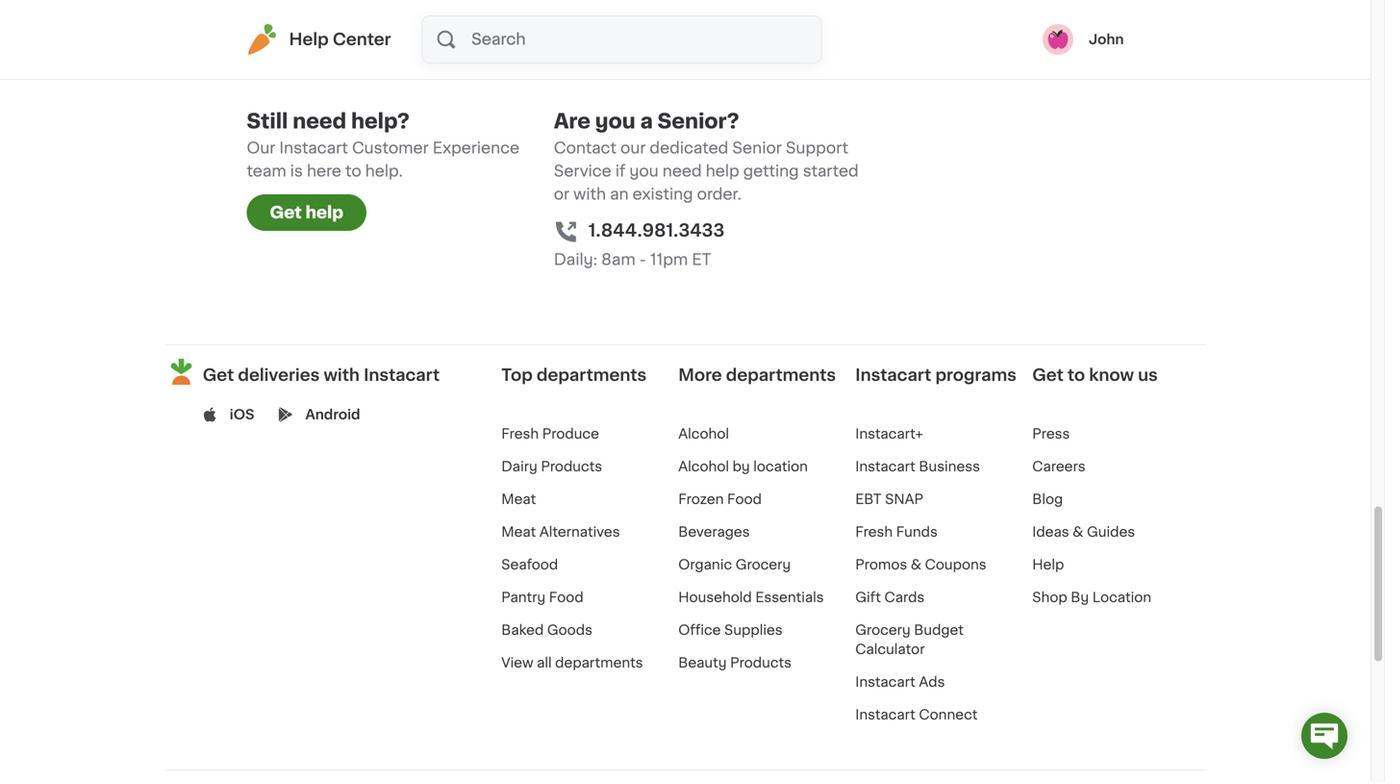 Task type: describe. For each thing, give the bounding box(es) containing it.
instacart ads
[[855, 675, 945, 689]]

guides
[[1087, 525, 1135, 539]]

daily:
[[554, 252, 597, 268]]

shop
[[1032, 591, 1067, 604]]

down
[[443, 44, 485, 60]]

john
[[1089, 33, 1124, 46]]

blog link
[[1032, 493, 1063, 506]]

instacart image
[[247, 24, 278, 55]]

top departments
[[501, 367, 647, 383]]

1 vertical spatial with
[[324, 367, 360, 383]]

Search search field
[[469, 16, 821, 63]]

business
[[919, 460, 980, 473]]

promos & coupons
[[855, 558, 987, 571]]

pantry food
[[501, 591, 584, 604]]

frozen food link
[[678, 493, 762, 506]]

connect
[[919, 708, 978, 721]]

android link
[[305, 405, 360, 424]]

this,
[[336, 44, 369, 60]]

ios app store logo image
[[203, 408, 217, 422]]

fresh for fresh produce
[[501, 427, 539, 441]]

1.844.981.3433
[[588, 222, 725, 239]]

office supplies link
[[678, 623, 783, 637]]

getting
[[743, 164, 799, 179]]

careers
[[1032, 460, 1086, 473]]

baked goods
[[501, 623, 592, 637]]

help link
[[1032, 558, 1064, 571]]

instacart ads link
[[855, 675, 945, 689]]

meat for meat link
[[501, 493, 536, 506]]

press link
[[1032, 427, 1070, 441]]

budget
[[914, 623, 964, 637]]

a
[[640, 111, 653, 131]]

coupons
[[925, 558, 987, 571]]

office
[[678, 623, 721, 637]]

instacart for instacart business
[[855, 460, 916, 473]]

0 vertical spatial grocery
[[736, 558, 791, 571]]

-
[[639, 252, 646, 268]]

seafood
[[501, 558, 558, 571]]

still need help? our instacart customer experience team is here to help.
[[247, 111, 520, 179]]

get for get help
[[270, 205, 302, 221]]

help for help link
[[1032, 558, 1064, 571]]

food for frozen food
[[727, 493, 762, 506]]

for
[[327, 21, 348, 37]]

get for get to know us
[[1032, 367, 1064, 383]]

dairy
[[501, 460, 537, 473]]

john link
[[1043, 24, 1124, 55]]

more departments
[[678, 367, 836, 383]]

shop by location
[[1032, 591, 1151, 604]]

beauty products link
[[678, 656, 792, 670]]

& for promos
[[911, 558, 922, 571]]

blog
[[1032, 493, 1063, 506]]

careers link
[[1032, 460, 1086, 473]]

with inside are you a senior? contact our dedicated senior support service if you need help getting started or with an existing order.
[[573, 187, 606, 202]]

service
[[614, 44, 670, 60]]

get help
[[270, 205, 343, 221]]

ideas & guides link
[[1032, 525, 1135, 539]]

view all departments link
[[501, 656, 643, 670]]

the
[[352, 21, 377, 37]]

instacart for instacart ads
[[855, 675, 916, 689]]

gift cards
[[855, 591, 925, 604]]

location
[[753, 460, 808, 473]]

1 horizontal spatial to
[[1068, 367, 1085, 383]]

organic
[[678, 558, 732, 571]]

instacart business link
[[855, 460, 980, 473]]

dedicated
[[650, 141, 728, 156]]

pantry
[[501, 591, 546, 604]]

cards
[[884, 591, 925, 604]]

gift
[[855, 591, 881, 604]]

departments for top departments
[[537, 367, 647, 383]]

alcohol by location
[[678, 460, 808, 473]]

order.
[[697, 187, 741, 202]]

are you a senior? contact our dedicated senior support service if you need help getting started or with an existing order.
[[554, 111, 859, 202]]

center
[[333, 31, 391, 48]]

user avatar image
[[1043, 24, 1073, 55]]

household essentials link
[[678, 591, 824, 604]]

help for help center
[[289, 31, 329, 48]]

breaks
[[387, 44, 439, 60]]

et
[[692, 252, 711, 268]]

meat alternatives
[[501, 525, 620, 539]]

android
[[305, 408, 360, 421]]

funds
[[896, 525, 938, 539]]

get deliveries with instacart
[[203, 367, 440, 383]]

below
[[285, 44, 333, 60]]

top
[[501, 367, 533, 383]]

help inside are you a senior? contact our dedicated senior support service if you need help getting started or with an existing order.
[[706, 164, 739, 179]]

here
[[307, 164, 341, 179]]

ideas & guides
[[1032, 525, 1135, 539]]

baked goods link
[[501, 623, 592, 637]]

contact
[[554, 141, 617, 156]]

beauty
[[678, 656, 727, 670]]

shop by location link
[[1032, 591, 1151, 604]]

fresh funds
[[855, 525, 938, 539]]

started
[[803, 164, 859, 179]]

instacart for instacart connect
[[855, 708, 916, 721]]

delivery
[[707, 44, 768, 60]]

by
[[1071, 591, 1089, 604]]

products for beauty products
[[730, 656, 792, 670]]

produce
[[542, 427, 599, 441]]

fresh for fresh funds
[[855, 525, 893, 539]]



Task type: vqa. For each thing, say whether or not it's contained in the screenshot.
Dairy Products
yes



Task type: locate. For each thing, give the bounding box(es) containing it.
to inside still need help? our instacart customer experience team is here to help.
[[345, 164, 361, 179]]

beauty products
[[678, 656, 792, 670]]

0 horizontal spatial need
[[293, 111, 346, 131]]

1 vertical spatial need
[[663, 164, 702, 179]]

1 horizontal spatial instacart+
[[855, 427, 923, 441]]

0 horizontal spatial with
[[324, 367, 360, 383]]

get right instacart shopper app logo
[[203, 367, 234, 383]]

0 vertical spatial help
[[706, 164, 739, 179]]

it
[[373, 44, 383, 60]]

1 vertical spatial &
[[911, 558, 922, 571]]

daily: 8am - 11pm et
[[554, 252, 711, 268]]

1 vertical spatial help
[[1032, 558, 1064, 571]]

1 vertical spatial food
[[549, 591, 584, 604]]

need inside still need help? our instacart customer experience team is here to help.
[[293, 111, 346, 131]]

essentials
[[755, 591, 824, 604]]

1 horizontal spatial get
[[270, 205, 302, 221]]

0 vertical spatial meat
[[501, 493, 536, 506]]

departments down goods
[[555, 656, 643, 670]]

you
[[595, 111, 635, 131], [629, 164, 659, 179]]

meat
[[501, 493, 536, 506], [501, 525, 536, 539]]

press
[[1032, 427, 1070, 441]]

ideas
[[1032, 525, 1069, 539]]

fresh down ebt
[[855, 525, 893, 539]]

goods
[[547, 623, 592, 637]]

you right if
[[629, 164, 659, 179]]

2 horizontal spatial get
[[1032, 367, 1064, 383]]

0 horizontal spatial help
[[306, 205, 343, 221]]

need
[[293, 111, 346, 131], [663, 164, 702, 179]]

get to know us
[[1032, 367, 1158, 383]]

departments for more departments
[[726, 367, 836, 383]]

1 horizontal spatial fresh
[[855, 525, 893, 539]]

0 horizontal spatial products
[[541, 460, 602, 473]]

0 horizontal spatial fresh
[[501, 427, 539, 441]]

on
[[590, 44, 610, 60]]

0 vertical spatial products
[[541, 460, 602, 473]]

or
[[554, 187, 570, 202]]

instacart business
[[855, 460, 980, 473]]

departments right more
[[726, 367, 836, 383]]

alcohol link
[[678, 427, 729, 441]]

1 horizontal spatial help
[[706, 164, 739, 179]]

more
[[678, 367, 722, 383]]

0 horizontal spatial help
[[289, 31, 329, 48]]

need down the dedicated
[[663, 164, 702, 179]]

get
[[270, 205, 302, 221], [203, 367, 234, 383], [1032, 367, 1064, 383]]

alternatives
[[539, 525, 620, 539]]

household
[[678, 591, 752, 604]]

grocery up the 'household essentials'
[[736, 558, 791, 571]]

all
[[537, 656, 552, 670]]

1 vertical spatial alcohol
[[678, 460, 729, 473]]

deliveries
[[238, 367, 320, 383]]

0 vertical spatial instacart+
[[381, 21, 465, 37]]

android play store logo image
[[278, 408, 293, 422]]

calculator
[[855, 643, 925, 656]]

instacart shopper app logo image
[[165, 356, 197, 388]]

need inside are you a senior? contact our dedicated senior support service if you need help getting started or with an existing order.
[[663, 164, 702, 179]]

0 horizontal spatial food
[[549, 591, 584, 604]]

instacart connect
[[855, 708, 978, 721]]

1 vertical spatial to
[[1068, 367, 1085, 383]]

0 horizontal spatial &
[[911, 558, 922, 571]]

frozen
[[678, 493, 724, 506]]

instacart inside still need help? our instacart customer experience team is here to help.
[[279, 141, 348, 156]]

dairy products
[[501, 460, 602, 473]]

support
[[786, 141, 848, 156]]

customer
[[352, 141, 429, 156]]

& for ideas
[[1073, 525, 1084, 539]]

benefits
[[468, 21, 536, 37]]

get for get deliveries with instacart
[[203, 367, 234, 383]]

you left a
[[595, 111, 635, 131]]

to left know
[[1068, 367, 1085, 383]]

with up android link
[[324, 367, 360, 383]]

alcohol
[[678, 427, 729, 441], [678, 460, 729, 473]]

baked
[[501, 623, 544, 637]]

1 horizontal spatial grocery
[[855, 623, 911, 637]]

organic grocery link
[[678, 558, 791, 571]]

2 meat from the top
[[501, 525, 536, 539]]

alcohol by location link
[[678, 460, 808, 473]]

2 alcohol from the top
[[678, 460, 729, 473]]

alcohol for alcohol by location
[[678, 460, 729, 473]]

food up goods
[[549, 591, 584, 604]]

1.844.981.3433 link
[[588, 218, 725, 244]]

food for pantry food
[[549, 591, 584, 604]]

fresh produce
[[501, 427, 599, 441]]

experience
[[433, 141, 520, 156]]

look for the instacart+ benefits below this, it breaks down your savings on service and delivery fees.
[[285, 21, 810, 60]]

0 vertical spatial need
[[293, 111, 346, 131]]

savings
[[528, 44, 586, 60]]

0 vertical spatial to
[[345, 164, 361, 179]]

0 vertical spatial alcohol
[[678, 427, 729, 441]]

& right the ideas
[[1073, 525, 1084, 539]]

1 vertical spatial you
[[629, 164, 659, 179]]

existing
[[633, 187, 693, 202]]

meat down meat link
[[501, 525, 536, 539]]

instacart
[[279, 141, 348, 156], [364, 367, 440, 383], [855, 367, 931, 383], [855, 460, 916, 473], [855, 675, 916, 689], [855, 708, 916, 721]]

view all departments
[[501, 656, 643, 670]]

grocery budget calculator link
[[855, 623, 964, 656]]

1 horizontal spatial need
[[663, 164, 702, 179]]

office supplies
[[678, 623, 783, 637]]

products for dairy products
[[541, 460, 602, 473]]

to
[[345, 164, 361, 179], [1068, 367, 1085, 383]]

gift cards link
[[855, 591, 925, 604]]

to right 'here'
[[345, 164, 361, 179]]

0 vertical spatial &
[[1073, 525, 1084, 539]]

grocery inside grocery budget calculator
[[855, 623, 911, 637]]

0 vertical spatial you
[[595, 111, 635, 131]]

&
[[1073, 525, 1084, 539], [911, 558, 922, 571]]

help down 'here'
[[306, 205, 343, 221]]

need up 'here'
[[293, 111, 346, 131]]

help up order.
[[706, 164, 739, 179]]

frozen food
[[678, 493, 762, 506]]

our
[[620, 141, 646, 156]]

1 vertical spatial meat
[[501, 525, 536, 539]]

0 horizontal spatial instacart+
[[381, 21, 465, 37]]

with down service
[[573, 187, 606, 202]]

1 horizontal spatial &
[[1073, 525, 1084, 539]]

fresh up dairy
[[501, 427, 539, 441]]

meat down dairy
[[501, 493, 536, 506]]

0 horizontal spatial to
[[345, 164, 361, 179]]

promos & coupons link
[[855, 558, 987, 571]]

1 meat from the top
[[501, 493, 536, 506]]

instacart+ inside look for the instacart+ benefits below this, it breaks down your savings on service and delivery fees.
[[381, 21, 465, 37]]

promos
[[855, 558, 907, 571]]

0 vertical spatial with
[[573, 187, 606, 202]]

get inside button
[[270, 205, 302, 221]]

instacart+ up breaks
[[381, 21, 465, 37]]

0 vertical spatial help
[[289, 31, 329, 48]]

1 horizontal spatial food
[[727, 493, 762, 506]]

alcohol down alcohol link
[[678, 460, 729, 473]]

our
[[247, 141, 275, 156]]

grocery budget calculator
[[855, 623, 964, 656]]

0 horizontal spatial grocery
[[736, 558, 791, 571]]

1 horizontal spatial help
[[1032, 558, 1064, 571]]

get up press
[[1032, 367, 1064, 383]]

instacart+ link
[[855, 427, 923, 441]]

help inside button
[[306, 205, 343, 221]]

products down supplies
[[730, 656, 792, 670]]

1 alcohol from the top
[[678, 427, 729, 441]]

1 vertical spatial grocery
[[855, 623, 911, 637]]

1 horizontal spatial with
[[573, 187, 606, 202]]

departments up produce at the left bottom of page
[[537, 367, 647, 383]]

instacart+ up instacart business link
[[855, 427, 923, 441]]

service
[[554, 164, 612, 179]]

team
[[247, 164, 286, 179]]

get down is
[[270, 205, 302, 221]]

meat link
[[501, 493, 536, 506]]

products down produce at the left bottom of page
[[541, 460, 602, 473]]

0 horizontal spatial get
[[203, 367, 234, 383]]

8am
[[601, 252, 636, 268]]

supplies
[[724, 623, 783, 637]]

meat alternatives link
[[501, 525, 620, 539]]

beverages
[[678, 525, 750, 539]]

senior?
[[658, 111, 739, 131]]

get help button
[[247, 194, 366, 231]]

0 vertical spatial food
[[727, 493, 762, 506]]

food down alcohol by location link
[[727, 493, 762, 506]]

1 vertical spatial instacart+
[[855, 427, 923, 441]]

grocery up calculator
[[855, 623, 911, 637]]

alcohol up alcohol by location link
[[678, 427, 729, 441]]

view
[[501, 656, 533, 670]]

1 horizontal spatial products
[[730, 656, 792, 670]]

instacart for instacart programs
[[855, 367, 931, 383]]

pantry food link
[[501, 591, 584, 604]]

ios
[[230, 408, 254, 421]]

1 vertical spatial help
[[306, 205, 343, 221]]

help
[[289, 31, 329, 48], [1032, 558, 1064, 571]]

instacart+
[[381, 21, 465, 37], [855, 427, 923, 441]]

1 vertical spatial fresh
[[855, 525, 893, 539]]

ebt
[[855, 493, 882, 506]]

& down funds
[[911, 558, 922, 571]]

look
[[285, 21, 323, 37]]

1 vertical spatial products
[[730, 656, 792, 670]]

alcohol for alcohol link
[[678, 427, 729, 441]]

meat for meat alternatives
[[501, 525, 536, 539]]

know
[[1089, 367, 1134, 383]]

with
[[573, 187, 606, 202], [324, 367, 360, 383]]

0 vertical spatial fresh
[[501, 427, 539, 441]]



